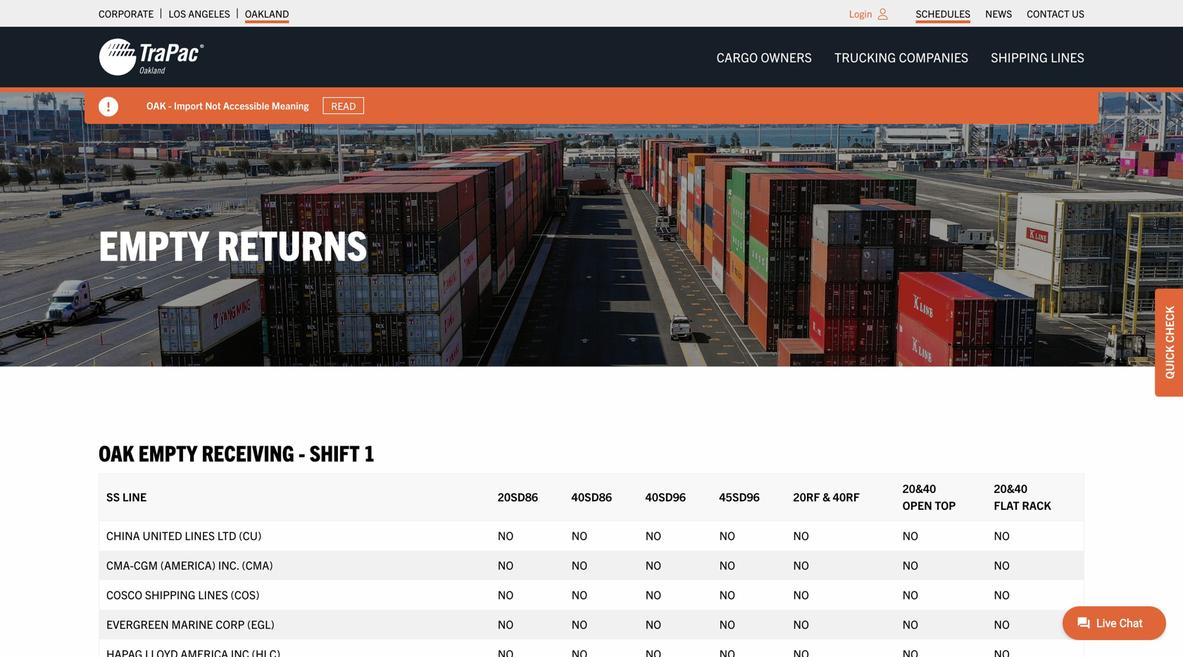 Task type: describe. For each thing, give the bounding box(es) containing it.
empty
[[99, 218, 209, 269]]

united
[[143, 528, 182, 542]]

20&40 for open
[[903, 481, 936, 495]]

40sd86
[[572, 489, 612, 503]]

20rf
[[793, 489, 820, 503]]

cgm
[[134, 558, 158, 572]]

oak for oak empty receiving                - shift 1
[[99, 438, 134, 466]]

40sd96
[[645, 489, 686, 503]]

20&40 open top
[[903, 481, 956, 512]]

read link
[[323, 97, 364, 114]]

(cu)
[[239, 528, 262, 542]]

40rf
[[833, 489, 860, 503]]

oakland image
[[99, 37, 204, 77]]

read
[[331, 99, 356, 112]]

solid image
[[99, 97, 118, 117]]

1 horizontal spatial -
[[299, 438, 305, 466]]

(cos)
[[231, 587, 259, 601]]

oak for oak - import not accessible meaning
[[146, 99, 166, 112]]

(egl)
[[247, 617, 274, 631]]

schedules
[[916, 7, 971, 20]]

not
[[205, 99, 221, 112]]

empty returns
[[99, 218, 367, 269]]

corp
[[216, 617, 245, 631]]

returns
[[217, 218, 367, 269]]

trucking companies link
[[823, 43, 980, 71]]

(america)
[[160, 558, 216, 572]]

top
[[935, 498, 956, 512]]

oak - import not accessible meaning
[[146, 99, 309, 112]]

contact us
[[1027, 7, 1084, 20]]

banner containing cargo owners
[[0, 27, 1183, 124]]

20rf & 40rf
[[793, 489, 860, 503]]

cargo
[[717, 49, 758, 65]]

oak empty receiving                - shift 1
[[99, 438, 375, 466]]

lines for ltd
[[185, 528, 215, 542]]

login link
[[849, 7, 872, 20]]

los angeles
[[169, 7, 230, 20]]

20&40 for flat
[[994, 481, 1028, 495]]

quick check link
[[1155, 288, 1183, 397]]

evergreen
[[106, 617, 169, 631]]

oakland
[[245, 7, 289, 20]]

quick check
[[1162, 306, 1176, 379]]

shipping lines
[[991, 49, 1084, 65]]

0 vertical spatial -
[[168, 99, 172, 112]]

login
[[849, 7, 872, 20]]

trucking companies
[[835, 49, 968, 65]]

&
[[823, 489, 830, 503]]

contact
[[1027, 7, 1070, 20]]

news
[[985, 7, 1012, 20]]

receiving
[[202, 438, 294, 466]]

menu bar containing cargo owners
[[705, 43, 1096, 71]]

rack
[[1022, 498, 1051, 512]]

evergreen marine corp (egl)
[[106, 617, 274, 631]]



Task type: locate. For each thing, give the bounding box(es) containing it.
companies
[[899, 49, 968, 65]]

20&40 inside 20&40 flat rack
[[994, 481, 1028, 495]]

0 vertical spatial lines
[[185, 528, 215, 542]]

accessible
[[223, 99, 269, 112]]

corporate
[[99, 7, 154, 20]]

ss
[[106, 489, 120, 503]]

- left import
[[168, 99, 172, 112]]

shipping
[[145, 587, 195, 601]]

(cma)
[[242, 558, 273, 572]]

check
[[1162, 306, 1176, 343]]

1 vertical spatial -
[[299, 438, 305, 466]]

contact us link
[[1027, 4, 1084, 23]]

no
[[498, 528, 514, 542], [572, 528, 587, 542], [645, 528, 661, 542], [719, 528, 735, 542], [793, 528, 809, 542], [903, 528, 918, 542], [994, 528, 1010, 542], [498, 558, 514, 572], [572, 558, 587, 572], [645, 558, 661, 572], [719, 558, 735, 572], [793, 558, 809, 572], [903, 558, 918, 572], [994, 558, 1010, 572], [498, 587, 514, 601], [572, 587, 587, 601], [645, 587, 661, 601], [719, 587, 735, 601], [793, 587, 809, 601], [903, 587, 918, 601], [994, 587, 1010, 601], [498, 617, 514, 631], [572, 617, 587, 631], [645, 617, 661, 631], [719, 617, 735, 631], [793, 617, 809, 631], [903, 617, 918, 631], [994, 617, 1010, 631]]

20&40 flat rack
[[994, 481, 1051, 512]]

lines
[[1051, 49, 1084, 65]]

news link
[[985, 4, 1012, 23]]

light image
[[878, 8, 888, 20]]

1 horizontal spatial 20&40
[[994, 481, 1028, 495]]

meaning
[[272, 99, 309, 112]]

1 horizontal spatial oak
[[146, 99, 166, 112]]

ltd
[[217, 528, 236, 542]]

shipping
[[991, 49, 1048, 65]]

banner
[[0, 27, 1183, 124]]

0 horizontal spatial oak
[[99, 438, 134, 466]]

menu bar
[[908, 4, 1092, 23], [705, 43, 1096, 71]]

1 vertical spatial lines
[[198, 587, 228, 601]]

owners
[[761, 49, 812, 65]]

20&40 up open
[[903, 481, 936, 495]]

20&40
[[903, 481, 936, 495], [994, 481, 1028, 495]]

20&40 inside 20&40 open top
[[903, 481, 936, 495]]

menu bar up shipping
[[908, 4, 1092, 23]]

lines for (cos)
[[198, 587, 228, 601]]

oakland link
[[245, 4, 289, 23]]

lines left ltd
[[185, 528, 215, 542]]

1 vertical spatial menu bar
[[705, 43, 1096, 71]]

oak
[[146, 99, 166, 112], [99, 438, 134, 466]]

cargo owners
[[717, 49, 812, 65]]

china
[[106, 528, 140, 542]]

lines left (cos)
[[198, 587, 228, 601]]

-
[[168, 99, 172, 112], [299, 438, 305, 466]]

us
[[1072, 7, 1084, 20]]

cma-cgm (america) inc. (cma)
[[106, 558, 273, 572]]

line
[[122, 489, 147, 503]]

0 horizontal spatial 20&40
[[903, 481, 936, 495]]

quick
[[1162, 345, 1176, 379]]

- left shift
[[299, 438, 305, 466]]

corporate link
[[99, 4, 154, 23]]

flat
[[994, 498, 1019, 512]]

lines
[[185, 528, 215, 542], [198, 587, 228, 601]]

oak left import
[[146, 99, 166, 112]]

20sd86
[[498, 489, 538, 503]]

cargo owners link
[[705, 43, 823, 71]]

1 vertical spatial oak
[[99, 438, 134, 466]]

los
[[169, 7, 186, 20]]

open
[[903, 498, 932, 512]]

trucking
[[835, 49, 896, 65]]

schedules link
[[916, 4, 971, 23]]

1
[[364, 438, 375, 466]]

20&40 up flat
[[994, 481, 1028, 495]]

cma-
[[106, 558, 134, 572]]

1 20&40 from the left
[[903, 481, 936, 495]]

0 vertical spatial oak
[[146, 99, 166, 112]]

2 20&40 from the left
[[994, 481, 1028, 495]]

cosco
[[106, 587, 142, 601]]

0 horizontal spatial -
[[168, 99, 172, 112]]

marine
[[171, 617, 213, 631]]

empty
[[138, 438, 197, 466]]

los angeles link
[[169, 4, 230, 23]]

ss line
[[106, 489, 147, 503]]

import
[[174, 99, 203, 112]]

angeles
[[188, 7, 230, 20]]

shift
[[310, 438, 360, 466]]

cosco shipping lines (cos)
[[106, 587, 259, 601]]

inc.
[[218, 558, 239, 572]]

45sd96
[[719, 489, 760, 503]]

china united lines ltd (cu)
[[106, 528, 262, 542]]

menu bar down 'light' icon
[[705, 43, 1096, 71]]

menu bar containing schedules
[[908, 4, 1092, 23]]

shipping lines link
[[980, 43, 1096, 71]]

oak up ss
[[99, 438, 134, 466]]

0 vertical spatial menu bar
[[908, 4, 1092, 23]]



Task type: vqa. For each thing, say whether or not it's contained in the screenshot.
The Customer
no



